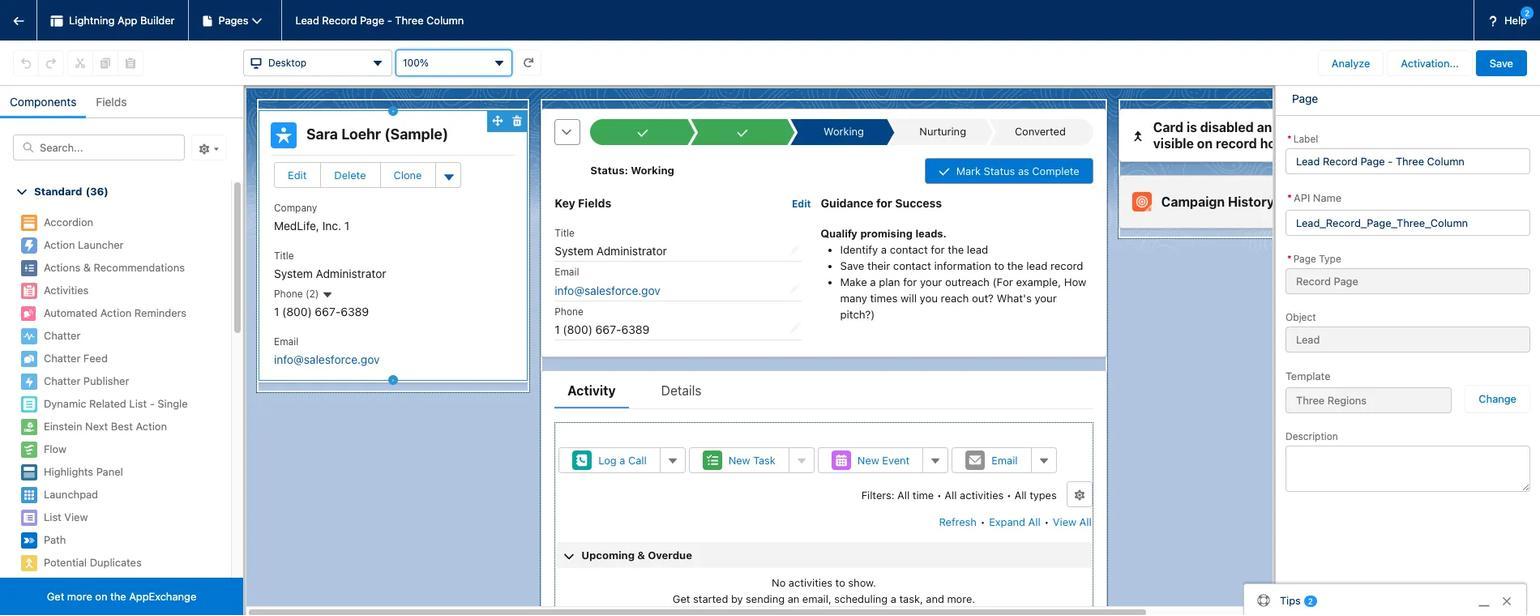 Task type: describe. For each thing, give the bounding box(es) containing it.
feed
[[83, 352, 108, 365]]

single
[[158, 398, 188, 411]]

app
[[118, 14, 137, 27]]

launchpad
[[44, 488, 98, 501]]

potential duplicates link
[[15, 552, 221, 574]]

highlights panel
[[44, 466, 123, 479]]

save button
[[1476, 50, 1528, 76]]

Search... search field
[[13, 135, 185, 161]]

get more on the appexchange button
[[0, 578, 243, 615]]

builder
[[140, 14, 175, 27]]

2 group from the left
[[67, 50, 144, 76]]

tips 2
[[1280, 594, 1313, 607]]

0 horizontal spatial list
[[44, 511, 61, 524]]

api
[[1294, 191, 1311, 204]]

chatter for chatter
[[44, 329, 81, 342]]

list view
[[44, 511, 88, 524]]

desktop button
[[243, 49, 392, 76]]

1 horizontal spatial action
[[100, 307, 132, 320]]

0 vertical spatial action
[[44, 239, 75, 252]]

lead record page - three column
[[296, 14, 464, 27]]

- for single
[[150, 398, 155, 411]]

panel
[[96, 466, 123, 479]]

flow link
[[15, 438, 221, 461]]

fields
[[96, 95, 127, 109]]

2 vertical spatial page
[[1294, 253, 1317, 265]]

&
[[83, 261, 91, 274]]

name
[[1313, 191, 1342, 204]]

einstein
[[44, 420, 82, 433]]

fields link
[[96, 86, 127, 118]]

next
[[85, 420, 108, 433]]

get more on the appexchange
[[47, 590, 196, 603]]

chatter feed link
[[15, 347, 221, 370]]

activities link
[[15, 279, 221, 302]]

best
[[111, 420, 133, 433]]

desktop
[[268, 57, 307, 69]]

automated action reminders
[[44, 307, 187, 320]]

- for three
[[387, 14, 392, 27]]

standard
[[34, 185, 82, 198]]

lightning app builder
[[69, 14, 175, 27]]

standard (36)
[[34, 185, 109, 198]]

get
[[47, 590, 64, 603]]

einstein next best action
[[44, 420, 167, 433]]

object
[[1286, 311, 1316, 323]]

* label
[[1288, 133, 1319, 145]]

0 vertical spatial page
[[360, 14, 384, 27]]

associated
[[70, 579, 124, 592]]

components
[[10, 95, 77, 109]]

chatter publisher link
[[15, 370, 221, 393]]

einstein next best action link
[[15, 415, 221, 438]]

save
[[1490, 56, 1514, 69]]

launcher
[[78, 239, 124, 252]]

change button
[[1465, 385, 1531, 414]]

* api name
[[1288, 191, 1342, 204]]

label
[[1294, 133, 1319, 145]]

description
[[1286, 431, 1339, 443]]

action launcher link
[[15, 234, 221, 256]]

2 for help
[[1525, 8, 1530, 18]]

* for * api name
[[1288, 191, 1292, 204]]

1 vertical spatial page
[[1292, 92, 1319, 105]]

quip
[[44, 579, 67, 592]]

100% button
[[396, 49, 512, 76]]

template
[[1286, 369, 1331, 382]]

chatter for chatter publisher
[[44, 375, 81, 388]]

potential
[[44, 556, 87, 569]]

activation... button
[[1388, 50, 1473, 76]]

* for * label
[[1288, 133, 1292, 145]]

flow
[[44, 443, 66, 456]]

2 vertical spatial action
[[136, 420, 167, 433]]

actions & recommendations
[[44, 261, 185, 274]]



Task type: vqa. For each thing, say whether or not it's contained in the screenshot.
"Dynamic"
yes



Task type: locate. For each thing, give the bounding box(es) containing it.
* left type
[[1288, 253, 1292, 265]]

dynamic related list - single link
[[15, 393, 221, 415]]

1 vertical spatial action
[[100, 307, 132, 320]]

1 vertical spatial chatter
[[44, 352, 81, 365]]

action up chatter link
[[100, 307, 132, 320]]

automated
[[44, 307, 97, 320]]

0 horizontal spatial action
[[44, 239, 75, 252]]

chatter for chatter feed
[[44, 352, 81, 365]]

action
[[44, 239, 75, 252], [100, 307, 132, 320], [136, 420, 167, 433]]

Object text field
[[1286, 326, 1531, 352]]

2 inside 'tips 2'
[[1308, 596, 1313, 606]]

path
[[44, 534, 66, 547]]

action right best
[[136, 420, 167, 433]]

list
[[129, 398, 147, 411], [44, 511, 61, 524]]

page right "record"
[[360, 14, 384, 27]]

2 vertical spatial chatter
[[44, 375, 81, 388]]

reminders
[[134, 307, 187, 320]]

2 right tips
[[1308, 596, 1313, 606]]

1 vertical spatial list
[[44, 511, 61, 524]]

on
[[95, 590, 107, 603]]

launchpad link
[[15, 484, 221, 506]]

0 vertical spatial chatter
[[44, 329, 81, 342]]

list up best
[[129, 398, 147, 411]]

1 horizontal spatial 2
[[1525, 8, 1530, 18]]

2 chatter from the top
[[44, 352, 81, 365]]

automated action reminders link
[[15, 302, 221, 325]]

dynamic related list - single
[[44, 398, 188, 411]]

tab list
[[0, 86, 243, 118]]

more
[[67, 590, 92, 603]]

view
[[64, 511, 88, 524]]

* page type
[[1288, 253, 1342, 265]]

0 horizontal spatial group
[[13, 50, 64, 76]]

three
[[395, 14, 424, 27]]

chatter up chatter publisher
[[44, 352, 81, 365]]

publisher
[[83, 375, 129, 388]]

dynamic
[[44, 398, 86, 411]]

the
[[110, 590, 126, 603]]

potential duplicates
[[44, 556, 142, 569]]

highlights
[[44, 466, 93, 479]]

pages link
[[189, 0, 283, 41]]

actions & recommendations link
[[15, 256, 221, 279]]

None text field
[[1286, 210, 1531, 236]]

* for * page type
[[1288, 253, 1292, 265]]

group up components
[[13, 50, 64, 76]]

1 horizontal spatial -
[[387, 14, 392, 27]]

type
[[1319, 253, 1342, 265]]

tips
[[1280, 594, 1301, 607]]

1 vertical spatial -
[[150, 398, 155, 411]]

* left api at the right top
[[1288, 191, 1292, 204]]

1 chatter from the top
[[44, 329, 81, 342]]

column
[[427, 14, 464, 27]]

*
[[1288, 133, 1292, 145], [1288, 191, 1292, 204], [1288, 253, 1292, 265]]

chatter link
[[15, 325, 221, 347]]

activation...
[[1401, 56, 1459, 69]]

- left three
[[387, 14, 392, 27]]

- inside standard element
[[150, 398, 155, 411]]

help 2
[[1505, 8, 1530, 27]]

0 vertical spatial -
[[387, 14, 392, 27]]

activities
[[44, 284, 89, 297]]

group
[[13, 50, 64, 76], [67, 50, 144, 76]]

chatter publisher
[[44, 375, 129, 388]]

help
[[1505, 14, 1528, 27]]

recommendations
[[94, 261, 185, 274]]

record
[[322, 14, 357, 27]]

0 vertical spatial *
[[1288, 133, 1292, 145]]

group up fields
[[67, 50, 144, 76]]

3 * from the top
[[1288, 253, 1292, 265]]

2 inside help 2
[[1525, 8, 1530, 18]]

action launcher
[[44, 239, 124, 252]]

documents
[[127, 579, 183, 592]]

* left the label
[[1288, 133, 1292, 145]]

2
[[1525, 8, 1530, 18], [1308, 596, 1313, 606]]

2 up save button
[[1525, 8, 1530, 18]]

Template text field
[[1286, 388, 1452, 414]]

1 horizontal spatial list
[[129, 398, 147, 411]]

0 horizontal spatial -
[[150, 398, 155, 411]]

chatter feed
[[44, 352, 108, 365]]

chatter down automated
[[44, 329, 81, 342]]

lead
[[296, 14, 319, 27]]

100%
[[403, 57, 429, 69]]

pages
[[219, 14, 249, 27]]

highlights panel link
[[15, 461, 221, 484]]

page
[[360, 14, 384, 27], [1292, 92, 1319, 105], [1294, 253, 1317, 265]]

0 vertical spatial 2
[[1525, 8, 1530, 18]]

1 horizontal spatial group
[[67, 50, 144, 76]]

accordion
[[44, 216, 93, 229]]

accordion link
[[15, 211, 221, 234]]

analyze
[[1332, 56, 1371, 69]]

related
[[89, 398, 126, 411]]

1 * from the top
[[1288, 133, 1292, 145]]

1 vertical spatial *
[[1288, 191, 1292, 204]]

action up actions
[[44, 239, 75, 252]]

appexchange
[[129, 590, 196, 603]]

2 vertical spatial *
[[1288, 253, 1292, 265]]

actions
[[44, 261, 80, 274]]

path link
[[15, 529, 221, 552]]

3 chatter from the top
[[44, 375, 81, 388]]

components link
[[10, 86, 77, 118]]

1 group from the left
[[13, 50, 64, 76]]

1 vertical spatial 2
[[1308, 596, 1313, 606]]

change
[[1479, 393, 1517, 406]]

tab list containing components
[[0, 86, 243, 118]]

2 horizontal spatial action
[[136, 420, 167, 433]]

list up 'path' in the left of the page
[[44, 511, 61, 524]]

quip associated documents link
[[15, 574, 221, 597]]

duplicates
[[90, 556, 142, 569]]

2 for tips
[[1308, 596, 1313, 606]]

page up the label
[[1292, 92, 1319, 105]]

2 * from the top
[[1288, 191, 1292, 204]]

standard element
[[0, 211, 231, 615]]

list view link
[[15, 506, 221, 529]]

Description text field
[[1286, 446, 1531, 492]]

page left type
[[1294, 253, 1317, 265]]

0 vertical spatial list
[[129, 398, 147, 411]]

quip associated documents
[[44, 579, 183, 592]]

chatter up dynamic
[[44, 375, 81, 388]]

analyze button
[[1318, 50, 1384, 76]]

- left 'single'
[[150, 398, 155, 411]]

None text field
[[1286, 148, 1531, 174], [1286, 268, 1531, 294], [1286, 148, 1531, 174], [1286, 268, 1531, 294]]

lightning
[[69, 14, 115, 27]]

-
[[387, 14, 392, 27], [150, 398, 155, 411]]

0 horizontal spatial 2
[[1308, 596, 1313, 606]]

(36)
[[86, 185, 109, 198]]



